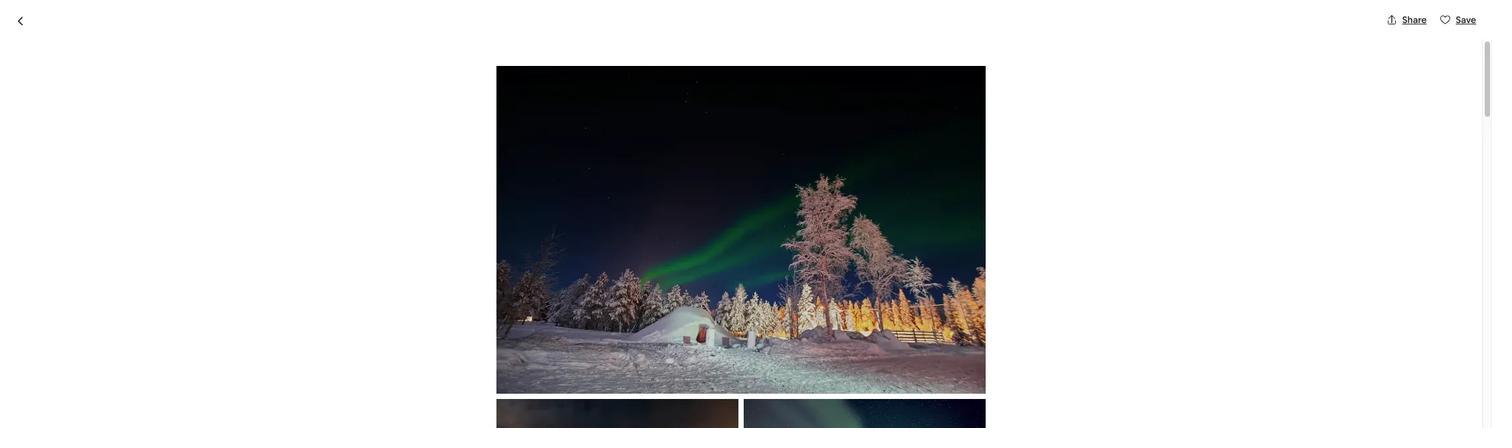 Task type: locate. For each thing, give the bounding box(es) containing it.
hosted
[[516, 376, 564, 394]]

share
[[1403, 14, 1428, 26]]

antti
[[587, 376, 622, 394]]

night
[[916, 382, 941, 395]]

in
[[415, 376, 427, 394]]

dialog
[[0, 0, 1493, 428]]

warm sleeping bags image
[[931, 125, 1111, 233]]

snow igloo image
[[747, 125, 926, 233], [747, 238, 926, 340], [497, 399, 739, 428], [497, 399, 739, 428], [744, 399, 986, 428], [744, 399, 986, 428]]

·
[[532, 96, 535, 110]]

pelkosenniemi,
[[540, 96, 605, 108]]

superhost · pelkosenniemi, finland
[[483, 96, 638, 110]]

finland
[[607, 96, 638, 108]]

lucky ranch is good place to spot lights image
[[931, 238, 1111, 340]]

best place to see nothern lights image
[[497, 66, 986, 394], [497, 66, 986, 394], [372, 125, 741, 340]]



Task type: describe. For each thing, give the bounding box(es) containing it.
antti image
[[777, 372, 803, 398]]

dialog containing share
[[0, 0, 1493, 428]]

Start your search search field
[[643, 11, 840, 42]]

antti image
[[777, 372, 803, 398]]

superhost
[[483, 96, 527, 108]]

room in an ice dome hosted by antti
[[372, 376, 622, 394]]

room
[[372, 376, 412, 394]]

ice
[[450, 376, 470, 394]]

save
[[1457, 14, 1477, 26]]

by
[[567, 376, 584, 394]]

antti is a superhost. image
[[795, 389, 806, 399]]

share button
[[1382, 9, 1433, 31]]

$159
[[881, 378, 913, 396]]

pelkosenniemi, finland button
[[540, 94, 638, 110]]

$159 night
[[881, 378, 941, 396]]

save button
[[1435, 9, 1482, 31]]

dome
[[473, 376, 513, 394]]

an
[[430, 376, 447, 394]]



Task type: vqa. For each thing, say whether or not it's contained in the screenshot.
finland
yes



